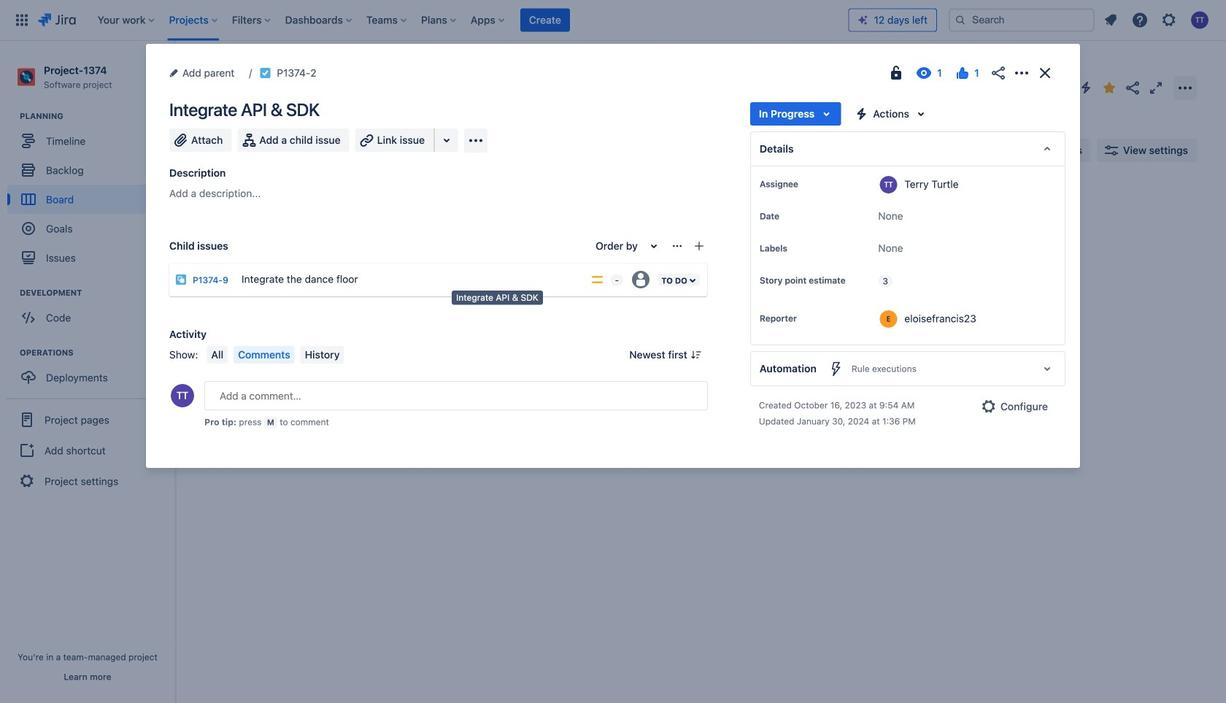 Task type: locate. For each thing, give the bounding box(es) containing it.
0 of 1 child issues complete image
[[560, 296, 572, 307]]

0 vertical spatial heading
[[20, 110, 175, 122]]

add people image
[[359, 142, 377, 159]]

no restrictions image
[[888, 64, 905, 82]]

goal image
[[22, 222, 35, 235]]

dialog
[[146, 44, 1081, 468]]

issue actions image
[[672, 240, 683, 252]]

banner
[[0, 0, 1227, 41]]

close image
[[1037, 64, 1054, 82]]

0 horizontal spatial task image
[[259, 67, 271, 79]]

menu bar
[[204, 346, 347, 364]]

2 vertical spatial heading
[[20, 347, 175, 359]]

1 vertical spatial task image
[[423, 296, 434, 307]]

0 vertical spatial task image
[[259, 67, 271, 79]]

task image
[[259, 67, 271, 79], [423, 296, 434, 307]]

1 vertical spatial heading
[[20, 287, 175, 299]]

2 heading from the top
[[20, 287, 175, 299]]

star p1374 board image
[[1101, 79, 1119, 97]]

issue type: subtask image
[[175, 274, 187, 285]]

link web pages and more image
[[438, 131, 456, 149]]

tooltip
[[452, 291, 543, 305]]

heading
[[20, 110, 175, 122], [20, 287, 175, 299], [20, 347, 175, 359]]

actions image
[[1013, 64, 1031, 82]]

Search this board text field
[[206, 137, 273, 164]]

group
[[7, 110, 175, 277], [7, 287, 175, 337], [7, 347, 175, 397], [6, 398, 169, 502]]

copy link to issue image
[[314, 66, 325, 78]]

primary element
[[9, 0, 849, 41]]

jira image
[[38, 11, 76, 29], [38, 11, 76, 29]]

sidebar element
[[0, 41, 175, 703]]



Task type: describe. For each thing, give the bounding box(es) containing it.
0 of 1 child issues complete image
[[560, 296, 572, 307]]

automation element
[[750, 351, 1066, 386]]

priority: medium image
[[590, 272, 605, 287]]

details element
[[750, 131, 1066, 166]]

Search field
[[949, 8, 1095, 32]]

create child image
[[694, 240, 705, 252]]

1 horizontal spatial task image
[[423, 296, 434, 307]]

search image
[[955, 14, 967, 26]]

1 heading from the top
[[20, 110, 175, 122]]

3 heading from the top
[[20, 347, 175, 359]]

Add a comment… field
[[204, 381, 708, 410]]

add app image
[[467, 132, 485, 149]]

enter full screen image
[[1148, 79, 1165, 97]]



Task type: vqa. For each thing, say whether or not it's contained in the screenshot.
integration
no



